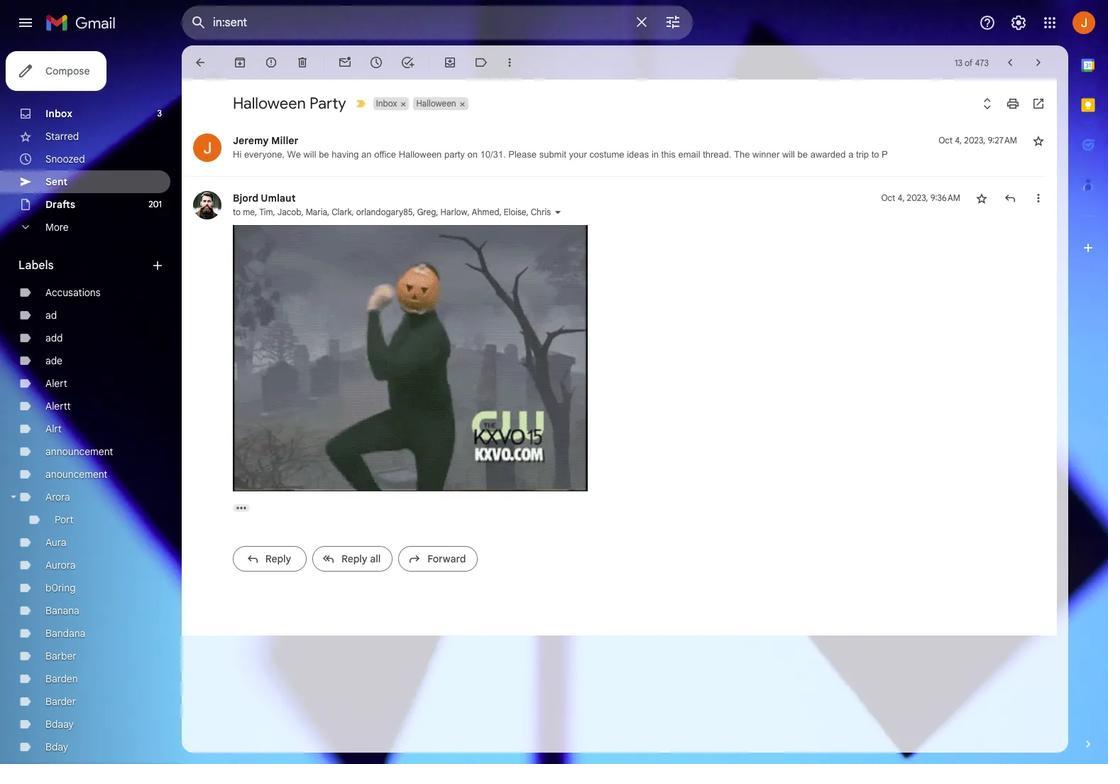 Task type: locate. For each thing, give the bounding box(es) containing it.
0 horizontal spatial inbox
[[45, 107, 72, 120]]

1 horizontal spatial not starred checkbox
[[1032, 134, 1046, 148]]

oct for oct 4, 2023, 9:36 am
[[882, 192, 896, 203]]

ad
[[45, 309, 57, 322]]

,
[[255, 207, 257, 217], [273, 207, 275, 217], [301, 207, 304, 217], [327, 207, 330, 217], [352, 207, 354, 217], [413, 207, 415, 217], [436, 207, 439, 217], [468, 207, 470, 217], [500, 207, 502, 217], [527, 207, 529, 217]]

bdaay
[[45, 718, 74, 731]]

bjord
[[233, 192, 259, 205]]

will right the we
[[304, 149, 316, 160]]

chris
[[531, 207, 551, 217]]

jeremy
[[233, 134, 269, 147]]

halloween party
[[233, 94, 346, 113]]

party
[[445, 149, 465, 160]]

bdaay link
[[45, 718, 74, 731]]

1 horizontal spatial not starred image
[[1032, 134, 1046, 148]]

greg
[[417, 207, 436, 217]]

1 vertical spatial 2023,
[[907, 192, 929, 203]]

not starred checkbox right 9:27 am
[[1032, 134, 1046, 148]]

awarded
[[811, 149, 846, 160]]

miller
[[271, 134, 299, 147]]

to
[[872, 149, 880, 160], [233, 207, 241, 217]]

to left p
[[872, 149, 880, 160]]

anouncement link
[[45, 468, 108, 481]]

2023, left 9:27 am
[[965, 135, 986, 146]]

forward link
[[399, 546, 478, 571]]

4, inside cell
[[955, 135, 962, 146]]

list
[[182, 119, 1046, 584]]

bandana
[[45, 627, 85, 640]]

more
[[45, 221, 69, 234]]

inbox down snooze "image"
[[376, 98, 397, 109]]

jeremy miller
[[233, 134, 299, 147]]

newer image
[[1004, 55, 1018, 70]]

2023, inside cell
[[965, 135, 986, 146]]

, left maria at left
[[301, 207, 304, 217]]

4, left 9:36 am
[[898, 192, 905, 203]]

accusations link
[[45, 286, 101, 299]]

be
[[319, 149, 329, 160], [798, 149, 808, 160]]

0 vertical spatial 4,
[[955, 135, 962, 146]]

1 vertical spatial to
[[233, 207, 241, 217]]

announcement
[[45, 445, 113, 458]]

2023, for 9:36 am
[[907, 192, 929, 203]]

barder
[[45, 695, 76, 708]]

not starred checkbox right 9:36 am
[[975, 191, 989, 205]]

bjord umlaut
[[233, 192, 296, 205]]

1 horizontal spatial oct
[[939, 135, 953, 146]]

will
[[304, 149, 316, 160], [783, 149, 795, 160]]

delete image
[[295, 55, 310, 70]]

ahmed
[[472, 207, 500, 217]]

2 reply from the left
[[342, 552, 368, 565]]

trip
[[856, 149, 869, 160]]

bday link
[[45, 741, 68, 754]]

not starred image right 9:27 am
[[1032, 134, 1046, 148]]

0 vertical spatial not starred checkbox
[[1032, 134, 1046, 148]]

inbox
[[376, 98, 397, 109], [45, 107, 72, 120]]

oct inside cell
[[882, 192, 896, 203]]

having
[[332, 149, 359, 160]]

oct for oct 4, 2023, 9:27 am
[[939, 135, 953, 146]]

, left ahmed
[[468, 207, 470, 217]]

, left clark
[[327, 207, 330, 217]]

reply for reply
[[265, 552, 291, 565]]

1 horizontal spatial will
[[783, 149, 795, 160]]

4, for oct 4, 2023, 9:27 am
[[955, 135, 962, 146]]

compose
[[45, 65, 90, 77]]

, left tim
[[255, 207, 257, 217]]

reply
[[265, 552, 291, 565], [342, 552, 368, 565]]

clear search image
[[628, 8, 656, 36]]

be left the 'awarded'
[[798, 149, 808, 160]]

save to photos image
[[564, 465, 578, 479]]

inbox inside labels navigation
[[45, 107, 72, 120]]

halloween for halloween
[[416, 98, 456, 109]]

8 , from the left
[[468, 207, 470, 217]]

me
[[243, 207, 255, 217]]

reply all
[[342, 552, 381, 565]]

0 vertical spatial 2023,
[[965, 135, 986, 146]]

inbox button
[[373, 97, 399, 110]]

be left having
[[319, 149, 329, 160]]

thread.
[[703, 149, 732, 160]]

not starred image right 9:36 am
[[975, 191, 989, 205]]

oct 4, 2023, 9:27 am cell
[[939, 134, 1018, 148]]

starred link
[[45, 130, 79, 143]]

bandana link
[[45, 627, 85, 640]]

arora
[[45, 491, 70, 504]]

Not starred checkbox
[[1032, 134, 1046, 148], [975, 191, 989, 205]]

6 , from the left
[[413, 207, 415, 217]]

aura
[[45, 536, 66, 549]]

4, left 9:27 am
[[955, 135, 962, 146]]

inbox up starred
[[45, 107, 72, 120]]

reply all link
[[312, 546, 393, 571]]

sent
[[45, 175, 68, 188]]

add link
[[45, 332, 63, 344]]

alert
[[45, 377, 67, 390]]

1 reply from the left
[[265, 552, 291, 565]]

drafts link
[[45, 198, 75, 211]]

0 horizontal spatial 2023,
[[907, 192, 929, 203]]

3 , from the left
[[301, 207, 304, 217]]

compose button
[[6, 51, 107, 91]]

everyone,
[[244, 149, 285, 160]]

2 be from the left
[[798, 149, 808, 160]]

to left "me"
[[233, 207, 241, 217]]

1 be from the left
[[319, 149, 329, 160]]

4,
[[955, 135, 962, 146], [898, 192, 905, 203]]

4 , from the left
[[327, 207, 330, 217]]

download attachment pumpkin.gif image
[[507, 465, 522, 480]]

port
[[55, 513, 74, 526]]

0 horizontal spatial not starred image
[[975, 191, 989, 205]]

pumpkin.gif image
[[233, 225, 588, 491]]

5 , from the left
[[352, 207, 354, 217]]

1 horizontal spatial inbox
[[376, 98, 397, 109]]

4, inside cell
[[898, 192, 905, 203]]

1 vertical spatial 4,
[[898, 192, 905, 203]]

snooze image
[[369, 55, 384, 70]]

orlandogary85
[[356, 207, 413, 217]]

7 , from the left
[[436, 207, 439, 217]]

1 vertical spatial not starred checkbox
[[975, 191, 989, 205]]

office
[[374, 149, 396, 160]]

halloween down the move to inbox image
[[416, 98, 456, 109]]

announcement link
[[45, 445, 113, 458]]

not starred image
[[1032, 134, 1046, 148], [975, 191, 989, 205]]

13 of 473
[[955, 57, 989, 68]]

1 horizontal spatial 4,
[[955, 135, 962, 146]]

advanced search options image
[[659, 8, 687, 36]]

this
[[662, 149, 676, 160]]

0 horizontal spatial be
[[319, 149, 329, 160]]

1 horizontal spatial be
[[798, 149, 808, 160]]

tab list
[[1069, 45, 1109, 713]]

alert link
[[45, 377, 67, 390]]

2023, inside cell
[[907, 192, 929, 203]]

Search mail text field
[[213, 16, 625, 30]]

0 horizontal spatial to
[[233, 207, 241, 217]]

halloween left party
[[399, 149, 442, 160]]

inbox for inbox 'button'
[[376, 98, 397, 109]]

party
[[310, 94, 346, 113]]

port link
[[55, 513, 74, 526]]

halloween
[[233, 94, 306, 113], [416, 98, 456, 109], [399, 149, 442, 160]]

0 horizontal spatial oct
[[882, 192, 896, 203]]

2023, left 9:36 am
[[907, 192, 929, 203]]

barden link
[[45, 673, 78, 685]]

add to tasks image
[[401, 55, 415, 70]]

harlow
[[441, 207, 468, 217]]

settings image
[[1011, 14, 1028, 31]]

, left harlow
[[436, 207, 439, 217]]

0 vertical spatial oct
[[939, 135, 953, 146]]

oct down p
[[882, 192, 896, 203]]

2 , from the left
[[273, 207, 275, 217]]

halloween button
[[414, 97, 458, 110]]

your
[[569, 149, 587, 160]]

, left greg
[[413, 207, 415, 217]]

back to sent mail image
[[193, 55, 207, 70]]

0 horizontal spatial will
[[304, 149, 316, 160]]

oct left 9:27 am
[[939, 135, 953, 146]]

0 vertical spatial not starred image
[[1032, 134, 1046, 148]]

more image
[[503, 55, 517, 70]]

, left "chris"
[[527, 207, 529, 217]]

1 horizontal spatial 2023,
[[965, 135, 986, 146]]

inbox link
[[45, 107, 72, 120]]

oct
[[939, 135, 953, 146], [882, 192, 896, 203]]

0 horizontal spatial 4,
[[898, 192, 905, 203]]

move to inbox image
[[443, 55, 457, 70]]

0 vertical spatial to
[[872, 149, 880, 160]]

inbox inside 'button'
[[376, 98, 397, 109]]

1 vertical spatial oct
[[882, 192, 896, 203]]

1 vertical spatial not starred image
[[975, 191, 989, 205]]

, left eloise
[[500, 207, 502, 217]]

halloween up jeremy miller
[[233, 94, 306, 113]]

, down umlaut
[[273, 207, 275, 217]]

b0ring
[[45, 582, 76, 594]]

10 , from the left
[[527, 207, 529, 217]]

ideas
[[627, 149, 649, 160]]

will right winner
[[783, 149, 795, 160]]

support image
[[979, 14, 996, 31]]

all
[[370, 552, 381, 565]]

0 horizontal spatial reply
[[265, 552, 291, 565]]

None search field
[[182, 6, 693, 40]]

alrt link
[[45, 423, 62, 435]]

1 horizontal spatial reply
[[342, 552, 368, 565]]

labels image
[[474, 55, 489, 70]]

banana
[[45, 604, 79, 617]]

aura link
[[45, 536, 66, 549]]

not starred image for oct 4, 2023, 9:36 am
[[975, 191, 989, 205]]

0 horizontal spatial not starred checkbox
[[975, 191, 989, 205]]

costume
[[590, 149, 625, 160]]

oct inside cell
[[939, 135, 953, 146]]

eloise
[[504, 207, 527, 217]]

, left orlandogary85
[[352, 207, 354, 217]]

halloween inside button
[[416, 98, 456, 109]]



Task type: describe. For each thing, give the bounding box(es) containing it.
sent link
[[45, 175, 68, 188]]

please
[[509, 149, 537, 160]]

a
[[849, 149, 854, 160]]

alrt
[[45, 423, 62, 435]]

reply link
[[233, 546, 307, 571]]

show trimmed content image
[[233, 504, 250, 512]]

drafts
[[45, 198, 75, 211]]

473
[[975, 57, 989, 68]]

anouncement
[[45, 468, 108, 481]]

ade link
[[45, 354, 62, 367]]

alertt link
[[45, 400, 71, 413]]

labels navigation
[[0, 45, 182, 764]]

add
[[45, 332, 63, 344]]

hi
[[233, 149, 242, 160]]

submit
[[540, 149, 567, 160]]

the
[[734, 149, 750, 160]]

2023, for 9:27 am
[[965, 135, 986, 146]]

4, for oct 4, 2023, 9:36 am
[[898, 192, 905, 203]]

jacob
[[278, 207, 301, 217]]

bday
[[45, 741, 68, 754]]

an
[[362, 149, 372, 160]]

hi everyone, we will be having an office halloween party on 10/31. please submit your costume ideas in this email thread. the winner will be awarded a trip to p
[[233, 149, 888, 160]]

1 horizontal spatial to
[[872, 149, 880, 160]]

aurora
[[45, 559, 76, 572]]

show details image
[[554, 208, 563, 217]]

b0ring link
[[45, 582, 76, 594]]

aurora link
[[45, 559, 76, 572]]

oct 4, 2023, 9:36 am cell
[[882, 191, 961, 205]]

winner
[[753, 149, 780, 160]]

alertt
[[45, 400, 71, 413]]

oct 4, 2023, 9:36 am
[[882, 192, 961, 203]]

email
[[679, 149, 701, 160]]

1 , from the left
[[255, 207, 257, 217]]

13
[[955, 57, 963, 68]]

on
[[468, 149, 478, 160]]

barber link
[[45, 650, 76, 663]]

not starred checkbox for 9:36 am
[[975, 191, 989, 205]]

barder link
[[45, 695, 76, 708]]

tim
[[259, 207, 273, 217]]

inbox for inbox link
[[45, 107, 72, 120]]

reply for reply all
[[342, 552, 368, 565]]

banana link
[[45, 604, 79, 617]]

halloween inside "list"
[[399, 149, 442, 160]]

search mail image
[[186, 10, 212, 36]]

of
[[965, 57, 973, 68]]

older image
[[1032, 55, 1046, 70]]

9:27 am
[[988, 135, 1018, 146]]

report spam image
[[264, 55, 278, 70]]

oct 4, 2023, 9:27 am
[[939, 135, 1018, 146]]

to me , tim , jacob , maria , clark , orlandogary85 , greg , harlow , ahmed , eloise , chris
[[233, 207, 551, 217]]

gmail image
[[45, 9, 123, 37]]

ad link
[[45, 309, 57, 322]]

we
[[287, 149, 301, 160]]

9:36 am
[[931, 192, 961, 203]]

arora link
[[45, 491, 70, 504]]

not starred image for oct 4, 2023, 9:27 am
[[1032, 134, 1046, 148]]

starred
[[45, 130, 79, 143]]

barden
[[45, 673, 78, 685]]

add attachment to drive pumpkin.gif image
[[535, 465, 550, 480]]

labels
[[18, 259, 54, 273]]

archive image
[[233, 55, 247, 70]]

snoozed
[[45, 153, 85, 165]]

umlaut
[[261, 192, 296, 205]]

p
[[882, 149, 888, 160]]

clark
[[332, 207, 352, 217]]

1 will from the left
[[304, 149, 316, 160]]

in
[[652, 149, 659, 160]]

main menu image
[[17, 14, 34, 31]]

not starred checkbox for 9:27 am
[[1032, 134, 1046, 148]]

forward
[[428, 552, 466, 565]]

halloween for halloween party
[[233, 94, 306, 113]]

labels heading
[[18, 259, 151, 273]]

barber
[[45, 650, 76, 663]]

9 , from the left
[[500, 207, 502, 217]]

list containing jeremy miller
[[182, 119, 1046, 584]]

snoozed link
[[45, 153, 85, 165]]

maria
[[306, 207, 327, 217]]

10/31.
[[480, 149, 506, 160]]

3
[[157, 108, 162, 119]]

201
[[149, 199, 162, 210]]

2 will from the left
[[783, 149, 795, 160]]



Task type: vqa. For each thing, say whether or not it's contained in the screenshot.
Oct
yes



